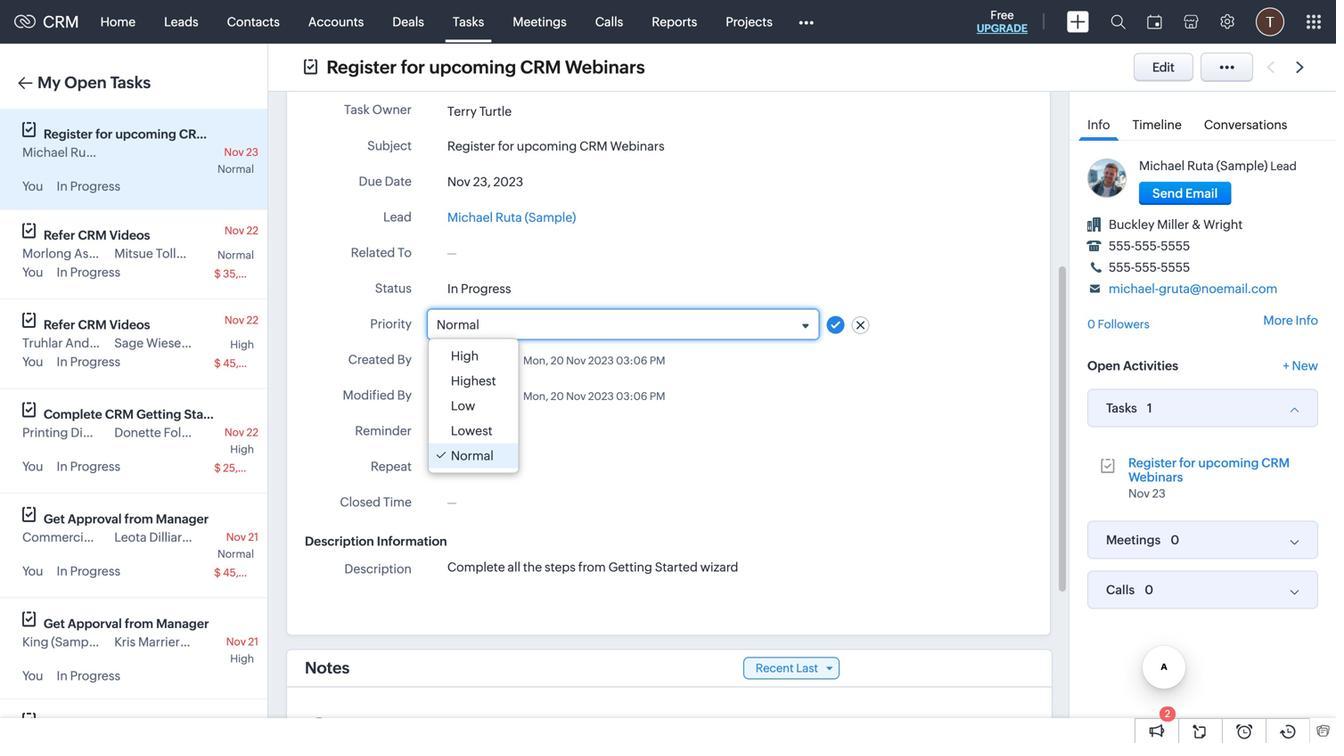 Task type: vqa. For each thing, say whether or not it's contained in the screenshot.


Task type: locate. For each thing, give the bounding box(es) containing it.
terry turtle up 23, on the left
[[447, 104, 512, 118]]

from for kris marrier (sample)
[[125, 617, 153, 631]]

register for upcoming crm webinars up nov 23, 2023
[[447, 139, 665, 153]]

1 horizontal spatial truhlar
[[92, 336, 132, 350]]

in down and
[[57, 355, 68, 369]]

closed
[[340, 495, 381, 509]]

0 vertical spatial manager
[[156, 512, 209, 526]]

0 vertical spatial started
[[184, 407, 228, 422]]

0 horizontal spatial 0
[[1087, 318, 1095, 331]]

0 vertical spatial meetings
[[513, 15, 567, 29]]

1 vertical spatial mon, 20 nov 2023 03:06 pm
[[523, 390, 665, 402]]

5555 up michael-gruta@noemail.com
[[1161, 260, 1190, 275]]

1
[[1147, 401, 1152, 415]]

1 get from the top
[[44, 512, 65, 526]]

0 vertical spatial get
[[44, 512, 65, 526]]

you down commercial
[[22, 564, 43, 578]]

in progress down printing dimensions
[[57, 459, 120, 474]]

5 you from the top
[[22, 564, 43, 578]]

leads
[[164, 15, 198, 29]]

1 vertical spatial refer
[[44, 318, 75, 332]]

terry up highest
[[447, 353, 477, 367]]

tree
[[429, 339, 518, 473]]

getting
[[136, 407, 181, 422], [608, 560, 652, 574]]

0 horizontal spatial truhlar
[[22, 336, 63, 350]]

1 horizontal spatial steps
[[545, 560, 576, 574]]

0 for meetings
[[1171, 533, 1179, 547]]

555-
[[1109, 239, 1135, 253], [1135, 239, 1161, 253], [1109, 260, 1135, 275], [1135, 260, 1161, 275]]

1 vertical spatial complete
[[447, 560, 505, 574]]

info left timeline at the top of the page
[[1087, 118, 1110, 132]]

terry right owner
[[447, 104, 477, 118]]

get inside get apporval from manager nov 21
[[44, 617, 65, 631]]

4 $ from the top
[[214, 567, 221, 579]]

nov 22 for sage wieser (sample)
[[224, 314, 258, 326]]

2 $ 45,000.00 from the top
[[214, 567, 277, 579]]

0 horizontal spatial meetings
[[513, 15, 567, 29]]

0 vertical spatial 45,000.00
[[223, 357, 277, 369]]

due
[[359, 174, 382, 188]]

printing dimensions
[[22, 426, 139, 440]]

2 mon, 20 nov 2023 03:06 pm from the top
[[523, 390, 665, 402]]

truhlar and truhlar attys
[[22, 336, 165, 350]]

21 inside get approval from manager nov 21
[[248, 531, 258, 543]]

1 mon, from the top
[[523, 355, 548, 367]]

getting up the foller
[[136, 407, 181, 422]]

terry turtle down highest
[[447, 388, 512, 403]]

45,000.00 down sage wieser (sample)
[[223, 357, 277, 369]]

michael down my
[[22, 145, 68, 160]]

michael inside michael ruta (sample) normal
[[22, 145, 68, 160]]

45,000.00 down leota dilliard (sample)
[[223, 567, 277, 579]]

progress for donette foller (sample)
[[70, 459, 120, 474]]

2 20 from the top
[[551, 390, 564, 402]]

reminder
[[355, 424, 412, 438]]

0 vertical spatial 23
[[246, 146, 258, 158]]

(sample) inside "link"
[[525, 210, 576, 224]]

refer crm videos up associates
[[44, 228, 150, 242]]

0 vertical spatial michael ruta (sample) link
[[1139, 159, 1268, 173]]

steps up $ 25,000.00
[[231, 407, 263, 422]]

get up commercial
[[44, 512, 65, 526]]

in progress for mitsue tollner (sample)
[[57, 265, 120, 279]]

2 555-555-5555 from the top
[[1109, 260, 1190, 275]]

videos up sage
[[109, 318, 150, 332]]

0 vertical spatial description
[[305, 534, 374, 548]]

pm for created by
[[650, 355, 665, 367]]

ruta for michael ruta (sample) lead
[[1187, 159, 1214, 173]]

1 horizontal spatial ruta
[[495, 210, 522, 224]]

progress down associates
[[70, 265, 120, 279]]

register for upcoming crm webinars nov 23
[[44, 127, 266, 158], [1128, 456, 1290, 500]]

1 vertical spatial terry
[[447, 353, 477, 367]]

michael ruta (sample) link down conversations
[[1139, 159, 1268, 173]]

1 nov 22 from the top
[[224, 225, 258, 237]]

from up kris
[[125, 617, 153, 631]]

(sample) inside michael ruta (sample) normal
[[100, 145, 151, 160]]

2 turtle from the top
[[479, 353, 512, 367]]

0 horizontal spatial lead
[[383, 210, 412, 224]]

mon, 20 nov 2023 03:06 pm for modified by
[[523, 390, 665, 402]]

in progress down truhlar and truhlar attys
[[57, 355, 120, 369]]

turtle down highest
[[479, 388, 512, 403]]

1 03:06 from the top
[[616, 355, 647, 367]]

complete left all
[[447, 560, 505, 574]]

refer for truhlar
[[44, 318, 75, 332]]

ruta for michael ruta (sample)
[[495, 210, 522, 224]]

complete inside complete crm getting started steps nov 22
[[44, 407, 102, 422]]

high for get apporval from manager
[[230, 653, 254, 665]]

kris marrier (sample)
[[114, 635, 234, 649]]

0 vertical spatial tasks
[[453, 15, 484, 29]]

wieser
[[146, 336, 186, 350]]

1 refer crm videos from the top
[[44, 228, 150, 242]]

1 vertical spatial 22
[[246, 314, 258, 326]]

0 horizontal spatial info
[[1087, 118, 1110, 132]]

refer up morlong
[[44, 228, 75, 242]]

started left 'wizard'
[[655, 560, 698, 574]]

manager
[[156, 512, 209, 526], [156, 617, 209, 631]]

created
[[348, 352, 395, 367]]

ruta inside michael ruta (sample) normal
[[70, 145, 97, 160]]

1 horizontal spatial open
[[1087, 359, 1120, 373]]

1 videos from the top
[[109, 228, 150, 242]]

1 vertical spatial by
[[397, 388, 412, 402]]

lead down conversations
[[1270, 160, 1297, 173]]

1 vertical spatial 20
[[551, 390, 564, 402]]

2 03:06 from the top
[[616, 390, 647, 402]]

22 up 35,000.00 on the top left of the page
[[246, 225, 258, 237]]

0 vertical spatial refer
[[44, 228, 75, 242]]

0 vertical spatial pm
[[650, 355, 665, 367]]

deals
[[392, 15, 424, 29]]

sage
[[114, 336, 144, 350]]

0 horizontal spatial started
[[184, 407, 228, 422]]

tasks right deals link
[[453, 15, 484, 29]]

in progress down morlong associates
[[57, 265, 120, 279]]

high up $ 25,000.00
[[230, 443, 254, 455]]

1 mon, 20 nov 2023 03:06 pm from the top
[[523, 355, 665, 367]]

you down truhlar and truhlar attys
[[22, 355, 43, 369]]

3 terry turtle from the top
[[447, 388, 512, 403]]

22 down 35,000.00 on the top left of the page
[[246, 314, 258, 326]]

1 vertical spatial lead
[[383, 210, 412, 224]]

0 horizontal spatial michael ruta (sample) link
[[447, 208, 576, 227]]

last
[[796, 662, 818, 675]]

3 turtle from the top
[[479, 388, 512, 403]]

1 by from the top
[[397, 352, 412, 367]]

get up king (sample)
[[44, 617, 65, 631]]

1 vertical spatial 2023
[[588, 355, 614, 367]]

0 vertical spatial mon,
[[523, 355, 548, 367]]

20 for modified by
[[551, 390, 564, 402]]

2 nov 22 from the top
[[224, 314, 258, 326]]

1 45,000.00 from the top
[[223, 357, 277, 369]]

21 down 25,000.00
[[248, 531, 258, 543]]

2 21 from the top
[[248, 636, 258, 648]]

manager up kris marrier (sample)
[[156, 617, 209, 631]]

michael ruta (sample)
[[447, 210, 576, 224]]

timeline
[[1132, 118, 1182, 132]]

2 refer from the top
[[44, 318, 75, 332]]

from inside get approval from manager nov 21
[[124, 512, 153, 526]]

1 pm from the top
[[650, 355, 665, 367]]

nov 22 for mitsue tollner (sample)
[[224, 225, 258, 237]]

calendar image
[[1147, 15, 1162, 29]]

2 terry from the top
[[447, 353, 477, 367]]

0 horizontal spatial ruta
[[70, 145, 97, 160]]

22 inside complete crm getting started steps nov 22
[[246, 427, 258, 439]]

progress down the press
[[70, 564, 120, 578]]

upcoming
[[429, 57, 516, 78], [115, 127, 176, 141], [517, 139, 577, 153], [1198, 456, 1259, 470]]

nov
[[224, 146, 244, 158], [447, 175, 470, 189], [224, 225, 244, 237], [224, 314, 244, 326], [566, 355, 586, 367], [566, 390, 586, 402], [224, 427, 244, 439], [1128, 487, 1150, 500], [226, 531, 246, 543], [226, 636, 246, 648]]

0 vertical spatial by
[[397, 352, 412, 367]]

more
[[1263, 313, 1293, 327]]

4 you from the top
[[22, 459, 43, 474]]

manager inside get approval from manager nov 21
[[156, 512, 209, 526]]

complete up printing dimensions
[[44, 407, 102, 422]]

king
[[22, 635, 49, 649]]

0 vertical spatial nov 22
[[224, 225, 258, 237]]

1 22 from the top
[[246, 225, 258, 237]]

terry turtle for modified by
[[447, 388, 512, 403]]

None button
[[1139, 182, 1231, 205]]

getting left 'wizard'
[[608, 560, 652, 574]]

mon, 20 nov 2023 03:06 pm for created by
[[523, 355, 665, 367]]

3 $ from the top
[[214, 462, 221, 474]]

2 vertical spatial 2023
[[588, 390, 614, 402]]

in down commercial
[[57, 564, 68, 578]]

0 vertical spatial 20
[[551, 355, 564, 367]]

2 vertical spatial 22
[[246, 427, 258, 439]]

0 vertical spatial complete
[[44, 407, 102, 422]]

modified by
[[343, 388, 412, 402]]

register up 23, on the left
[[447, 139, 495, 153]]

555-555-5555 up michael-
[[1109, 260, 1190, 275]]

in down king (sample)
[[57, 669, 68, 683]]

projects
[[726, 15, 773, 29]]

1 vertical spatial 21
[[248, 636, 258, 648]]

1 vertical spatial get
[[44, 617, 65, 631]]

1 $ 45,000.00 from the top
[[214, 357, 277, 369]]

turtle up nov 23, 2023
[[479, 104, 512, 118]]

22 for sage wieser (sample)
[[246, 314, 258, 326]]

0 vertical spatial open
[[64, 74, 107, 92]]

you for truhlar and truhlar attys
[[22, 355, 43, 369]]

in for leota dilliard (sample)
[[57, 564, 68, 578]]

0 vertical spatial terry turtle
[[447, 104, 512, 118]]

high down kris marrier (sample)
[[230, 653, 254, 665]]

2023 for created by
[[588, 355, 614, 367]]

1 vertical spatial mon,
[[523, 390, 548, 402]]

03:06 for modified by
[[616, 390, 647, 402]]

22
[[246, 225, 258, 237], [246, 314, 258, 326], [246, 427, 258, 439]]

2 you from the top
[[22, 265, 43, 279]]

1 20 from the top
[[551, 355, 564, 367]]

from
[[124, 512, 153, 526], [578, 560, 606, 574], [125, 617, 153, 631]]

2 horizontal spatial ruta
[[1187, 159, 1214, 173]]

1 vertical spatial terry turtle
[[447, 353, 512, 367]]

free
[[990, 8, 1014, 22]]

in down morlong
[[57, 265, 68, 279]]

tasks left 1 at the right of the page
[[1106, 401, 1137, 415]]

activities
[[1123, 359, 1178, 373]]

$ for foller
[[214, 462, 221, 474]]

wizard
[[700, 560, 738, 574]]

1 $ from the top
[[214, 268, 221, 280]]

1 vertical spatial 03:06
[[616, 390, 647, 402]]

progress for sage wieser (sample)
[[70, 355, 120, 369]]

michael-gruta@noemail.com
[[1109, 282, 1278, 296]]

priority
[[370, 317, 412, 331]]

ruta down nov 23, 2023
[[495, 210, 522, 224]]

turtle for created by
[[479, 353, 512, 367]]

21 inside get apporval from manager nov 21
[[248, 636, 258, 648]]

recent
[[756, 662, 794, 675]]

$ 45,000.00 down sage wieser (sample)
[[214, 357, 277, 369]]

2 refer crm videos from the top
[[44, 318, 150, 332]]

in progress for kris marrier (sample)
[[57, 669, 120, 683]]

$ for dilliard
[[214, 567, 221, 579]]

2 vertical spatial from
[[125, 617, 153, 631]]

1 555-555-5555 from the top
[[1109, 239, 1190, 253]]

videos up mitsue
[[109, 228, 150, 242]]

ruta down my open tasks at the left of the page
[[70, 145, 97, 160]]

info
[[1087, 118, 1110, 132], [1296, 313, 1318, 327]]

2 get from the top
[[44, 617, 65, 631]]

2 45,000.00 from the top
[[223, 567, 277, 579]]

2 terry turtle from the top
[[447, 353, 512, 367]]

register for upcoming crm webinars down tasks "link"
[[327, 57, 645, 78]]

truhlar right and
[[92, 336, 132, 350]]

michael ruta (sample) link down nov 23, 2023
[[447, 208, 576, 227]]

you down printing
[[22, 459, 43, 474]]

complete
[[44, 407, 102, 422], [447, 560, 505, 574]]

23
[[246, 146, 258, 158], [1152, 487, 1166, 500]]

leota dilliard (sample)
[[114, 530, 244, 545]]

progress down kris
[[70, 669, 120, 683]]

normal inside michael ruta (sample) normal
[[217, 163, 254, 175]]

search element
[[1100, 0, 1136, 44]]

555-555-5555
[[1109, 239, 1190, 253], [1109, 260, 1190, 275]]

$ 45,000.00 down leota dilliard (sample)
[[214, 567, 277, 579]]

michael-gruta@noemail.com link
[[1109, 282, 1278, 296]]

started
[[184, 407, 228, 422], [655, 560, 698, 574]]

0 vertical spatial refer crm videos
[[44, 228, 150, 242]]

nov 23, 2023
[[447, 175, 523, 189]]

21 right kris marrier (sample)
[[248, 636, 258, 648]]

progress for leota dilliard (sample)
[[70, 564, 120, 578]]

(sample) for leota dilliard (sample)
[[192, 530, 244, 545]]

1 21 from the top
[[248, 531, 258, 543]]

high up highest
[[451, 349, 479, 363]]

1 horizontal spatial register for upcoming crm webinars nov 23
[[1128, 456, 1290, 500]]

due date
[[359, 174, 412, 188]]

deals link
[[378, 0, 438, 43]]

getting inside complete crm getting started steps nov 22
[[136, 407, 181, 422]]

open right my
[[64, 74, 107, 92]]

0 vertical spatial 5555
[[1161, 239, 1190, 253]]

high down $ 35,000.00 in the top of the page
[[230, 339, 254, 351]]

description for description information
[[305, 534, 374, 548]]

555-555-5555 down the "buckley"
[[1109, 239, 1190, 253]]

3 22 from the top
[[246, 427, 258, 439]]

1 horizontal spatial tasks
[[453, 15, 484, 29]]

1 horizontal spatial calls
[[1106, 583, 1135, 597]]

calls
[[595, 15, 623, 29], [1106, 583, 1135, 597]]

2 mon, from the top
[[523, 390, 548, 402]]

truhlar
[[22, 336, 63, 350], [92, 336, 132, 350]]

tasks down 'home' link
[[110, 74, 151, 92]]

0 vertical spatial 03:06
[[616, 355, 647, 367]]

search image
[[1111, 14, 1126, 29]]

1 5555 from the top
[[1161, 239, 1190, 253]]

crm inside complete crm getting started steps nov 22
[[105, 407, 134, 422]]

from up leota
[[124, 512, 153, 526]]

1 vertical spatial tasks
[[110, 74, 151, 92]]

my
[[37, 74, 61, 92]]

manager inside get apporval from manager nov 21
[[156, 617, 209, 631]]

0 vertical spatial register for upcoming crm webinars nov 23
[[44, 127, 266, 158]]

1 vertical spatial 0
[[1171, 533, 1179, 547]]

by right modified
[[397, 388, 412, 402]]

1 vertical spatial nov 22
[[224, 314, 258, 326]]

turtle
[[479, 104, 512, 118], [479, 353, 512, 367], [479, 388, 512, 403]]

1 vertical spatial 555-555-5555
[[1109, 260, 1190, 275]]

refer crm videos up truhlar and truhlar attys
[[44, 318, 150, 332]]

terry down highest
[[447, 388, 477, 403]]

0 horizontal spatial steps
[[231, 407, 263, 422]]

printing
[[22, 426, 68, 440]]

the
[[523, 560, 542, 574]]

Other Modules field
[[787, 8, 825, 36]]

0 horizontal spatial tasks
[[110, 74, 151, 92]]

$ for tollner
[[214, 268, 221, 280]]

michael down timeline at the top of the page
[[1139, 159, 1185, 173]]

description
[[305, 534, 374, 548], [344, 562, 412, 576]]

you down morlong
[[22, 265, 43, 279]]

2 22 from the top
[[246, 314, 258, 326]]

0 vertical spatial calls
[[595, 15, 623, 29]]

ruta inside "link"
[[495, 210, 522, 224]]

1 vertical spatial 23
[[1152, 487, 1166, 500]]

2 vertical spatial terry
[[447, 388, 477, 403]]

in progress down king (sample)
[[57, 669, 120, 683]]

michael down 23, on the left
[[447, 210, 493, 224]]

2 $ from the top
[[214, 357, 221, 369]]

today
[[417, 718, 452, 732]]

1 vertical spatial pm
[[650, 390, 665, 402]]

you down the king
[[22, 669, 43, 683]]

accounts
[[308, 15, 364, 29]]

1 vertical spatial refer crm videos
[[44, 318, 150, 332]]

register up the task
[[327, 57, 397, 78]]

1 horizontal spatial michael
[[447, 210, 493, 224]]

1 vertical spatial open
[[1087, 359, 1120, 373]]

0 vertical spatial info
[[1087, 118, 1110, 132]]

description down closed
[[305, 534, 374, 548]]

2 videos from the top
[[109, 318, 150, 332]]

2 pm from the top
[[650, 390, 665, 402]]

2 horizontal spatial michael
[[1139, 159, 1185, 173]]

5555 down the buckley miller & wright
[[1161, 239, 1190, 253]]

0 vertical spatial lead
[[1270, 160, 1297, 173]]

associates
[[74, 246, 136, 261]]

progress for kris marrier (sample)
[[70, 669, 120, 683]]

nov 22 down $ 35,000.00 in the top of the page
[[224, 314, 258, 326]]

1 vertical spatial started
[[655, 560, 698, 574]]

open down the 0 followers
[[1087, 359, 1120, 373]]

info inside 'link'
[[1087, 118, 1110, 132]]

ruta up &
[[1187, 159, 1214, 173]]

$ 45,000.00 for leota dilliard (sample)
[[214, 567, 277, 579]]

(sample) for michael ruta (sample) normal
[[100, 145, 151, 160]]

normal inside tree
[[451, 449, 494, 463]]

from inside get apporval from manager nov 21
[[125, 617, 153, 631]]

in
[[57, 179, 68, 193], [57, 265, 68, 279], [447, 282, 458, 296], [57, 355, 68, 369], [57, 459, 68, 474], [57, 564, 68, 578], [57, 669, 68, 683]]

22 up 25,000.00
[[246, 427, 258, 439]]

terry
[[447, 104, 477, 118], [447, 353, 477, 367], [447, 388, 477, 403]]

3 you from the top
[[22, 355, 43, 369]]

info right more
[[1296, 313, 1318, 327]]

0 for calls
[[1145, 583, 1153, 597]]

status
[[375, 281, 412, 295]]

1 horizontal spatial complete
[[447, 560, 505, 574]]

2 horizontal spatial 0
[[1171, 533, 1179, 547]]

started up donette foller (sample)
[[184, 407, 228, 422]]

timeline link
[[1123, 105, 1191, 140]]

refer up and
[[44, 318, 75, 332]]

0 horizontal spatial calls
[[595, 15, 623, 29]]

profile image
[[1256, 8, 1284, 36]]

0 vertical spatial 22
[[246, 225, 258, 237]]

tree containing high
[[429, 339, 518, 473]]

dilliard
[[149, 530, 190, 545]]

1 vertical spatial videos
[[109, 318, 150, 332]]

crm
[[43, 13, 79, 31], [520, 57, 561, 78], [179, 127, 208, 141], [579, 139, 608, 153], [78, 228, 107, 242], [78, 318, 107, 332], [105, 407, 134, 422], [1261, 456, 1290, 470], [110, 718, 138, 732]]

description down the description information
[[344, 562, 412, 576]]

1 vertical spatial turtle
[[479, 353, 512, 367]]

started inside complete crm getting started steps nov 22
[[184, 407, 228, 422]]

2 vertical spatial tasks
[[1106, 401, 1137, 415]]

2 vertical spatial terry turtle
[[447, 388, 512, 403]]

2 vertical spatial turtle
[[479, 388, 512, 403]]

6 you from the top
[[22, 669, 43, 683]]

progress down dimensions
[[70, 459, 120, 474]]

subject
[[367, 138, 412, 153]]

low
[[451, 399, 475, 413]]

terry turtle up highest
[[447, 353, 512, 367]]

high for complete crm getting started steps
[[230, 443, 254, 455]]

35,000.00
[[223, 268, 277, 280]]

in down printing
[[57, 459, 68, 474]]

in progress down commercial press
[[57, 564, 120, 578]]

get apporval from manager nov 21
[[44, 617, 258, 648]]

0 horizontal spatial getting
[[136, 407, 181, 422]]

0 vertical spatial mon, 20 nov 2023 03:06 pm
[[523, 355, 665, 367]]

notes
[[305, 659, 350, 677]]

michael ruta (sample) normal
[[22, 145, 254, 175]]

1 vertical spatial steps
[[545, 560, 576, 574]]

2 by from the top
[[397, 388, 412, 402]]

you up morlong
[[22, 179, 43, 193]]

1 refer from the top
[[44, 228, 75, 242]]

get inside get approval from manager nov 21
[[44, 512, 65, 526]]

in progress for leota dilliard (sample)
[[57, 564, 120, 578]]

by right created
[[397, 352, 412, 367]]

1 vertical spatial from
[[578, 560, 606, 574]]

2 vertical spatial 0
[[1145, 583, 1153, 597]]

get
[[44, 512, 65, 526], [44, 617, 65, 631]]

create menu element
[[1056, 0, 1100, 43]]

$
[[214, 268, 221, 280], [214, 357, 221, 369], [214, 462, 221, 474], [214, 567, 221, 579]]

turtle up highest
[[479, 353, 512, 367]]

steps right the the
[[545, 560, 576, 574]]

1 horizontal spatial lead
[[1270, 160, 1297, 173]]

progress down truhlar and truhlar attys
[[70, 355, 120, 369]]

1 vertical spatial meetings
[[1106, 533, 1161, 547]]

you
[[22, 179, 43, 193], [22, 265, 43, 279], [22, 355, 43, 369], [22, 459, 43, 474], [22, 564, 43, 578], [22, 669, 43, 683]]

lead down date
[[383, 210, 412, 224]]

mon, 20 nov 2023 03:06 pm
[[523, 355, 665, 367], [523, 390, 665, 402]]

3 terry from the top
[[447, 388, 477, 403]]

michael-
[[1109, 282, 1159, 296]]

in for mitsue tollner (sample)
[[57, 265, 68, 279]]

0 vertical spatial 0
[[1087, 318, 1095, 331]]

(sample) for mitsue tollner (sample)
[[198, 246, 249, 261]]

2023
[[493, 175, 523, 189], [588, 355, 614, 367], [588, 390, 614, 402]]

1 horizontal spatial getting
[[608, 560, 652, 574]]

25,000.00
[[223, 462, 277, 474]]

miller
[[1157, 217, 1189, 232]]

projects link
[[711, 0, 787, 43]]



Task type: describe. For each thing, give the bounding box(es) containing it.
(sample) for kris marrier (sample)
[[182, 635, 234, 649]]

$ 25,000.00
[[214, 462, 277, 474]]

attys
[[135, 336, 165, 350]]

calls link
[[581, 0, 638, 43]]

michael ruta (sample) lead
[[1139, 159, 1297, 173]]

in for donette foller (sample)
[[57, 459, 68, 474]]

buckley miller & wright
[[1109, 217, 1243, 232]]

nov inside get approval from manager nov 21
[[226, 531, 246, 543]]

to
[[141, 718, 153, 732]]

register for upcoming crm webinars link
[[1128, 456, 1290, 484]]

nov inside get apporval from manager nov 21
[[226, 636, 246, 648]]

description for description
[[344, 562, 412, 576]]

owner
[[372, 103, 412, 117]]

reports
[[652, 15, 697, 29]]

gruta@noemail.com
[[1159, 282, 1278, 296]]

early
[[385, 718, 415, 732]]

1 horizontal spatial started
[[655, 560, 698, 574]]

terry for created by
[[447, 353, 477, 367]]

20 for created by
[[551, 355, 564, 367]]

apporval
[[68, 617, 122, 631]]

0 vertical spatial register for upcoming crm webinars
[[327, 57, 645, 78]]

more info
[[1263, 313, 1318, 327]]

time
[[383, 495, 412, 509]]

1 horizontal spatial 23
[[1152, 487, 1166, 500]]

turtle for modified by
[[479, 388, 512, 403]]

crm link
[[14, 13, 79, 31]]

contacts link
[[213, 0, 294, 43]]

customize crm to your needs
[[44, 718, 222, 732]]

mon, for modified by
[[523, 390, 548, 402]]

+ new
[[1283, 359, 1318, 373]]

needs
[[186, 718, 222, 732]]

nov inside complete crm getting started steps nov 22
[[224, 427, 244, 439]]

highest
[[451, 374, 496, 388]]

previous record image
[[1267, 62, 1275, 73]]

customize
[[44, 718, 107, 732]]

leave early today
[[347, 718, 452, 732]]

tollner
[[156, 246, 195, 261]]

free upgrade
[[977, 8, 1028, 34]]

meetings inside "link"
[[513, 15, 567, 29]]

1 truhlar from the left
[[22, 336, 63, 350]]

progress down michael ruta (sample) normal
[[70, 179, 120, 193]]

michael for michael ruta (sample)
[[447, 210, 493, 224]]

lead inside the michael ruta (sample) lead
[[1270, 160, 1297, 173]]

0 horizontal spatial open
[[64, 74, 107, 92]]

1 vertical spatial getting
[[608, 560, 652, 574]]

1 terry from the top
[[447, 104, 477, 118]]

Normal field
[[428, 310, 819, 339]]

steps inside complete crm getting started steps nov 22
[[231, 407, 263, 422]]

more info link
[[1263, 313, 1318, 327]]

(sample) for michael ruta (sample) lead
[[1216, 159, 1268, 173]]

(sample) for michael ruta (sample)
[[525, 210, 576, 224]]

in progress for sage wieser (sample)
[[57, 355, 120, 369]]

by for modified by
[[397, 388, 412, 402]]

0 horizontal spatial register for upcoming crm webinars nov 23
[[44, 127, 266, 158]]

1 terry turtle from the top
[[447, 104, 512, 118]]

leave
[[347, 718, 382, 732]]

videos for sage
[[109, 318, 150, 332]]

$ 45,000.00 for sage wieser (sample)
[[214, 357, 277, 369]]

morlong
[[22, 246, 72, 261]]

2
[[1165, 709, 1170, 720]]

refer crm videos for associates
[[44, 228, 150, 242]]

next record image
[[1296, 62, 1308, 73]]

in for sage wieser (sample)
[[57, 355, 68, 369]]

(sample) for donette foller (sample)
[[199, 426, 250, 440]]

all
[[508, 560, 521, 574]]

kris
[[114, 635, 136, 649]]

meetings link
[[499, 0, 581, 43]]

mitsue
[[114, 246, 153, 261]]

donette foller (sample)
[[114, 426, 250, 440]]

manager for marrier
[[156, 617, 209, 631]]

03:06 for created by
[[616, 355, 647, 367]]

conversations link
[[1195, 105, 1296, 140]]

complete crm getting started steps nov 22
[[44, 407, 263, 439]]

get for get approval from manager
[[44, 512, 65, 526]]

1 vertical spatial michael ruta (sample) link
[[447, 208, 576, 227]]

lowest
[[451, 424, 493, 438]]

upgrade
[[977, 22, 1028, 34]]

1 turtle from the top
[[479, 104, 512, 118]]

accounts link
[[294, 0, 378, 43]]

commercial press
[[22, 530, 126, 545]]

you for printing dimensions
[[22, 459, 43, 474]]

modified
[[343, 388, 395, 402]]

45,000.00 for sage wieser (sample)
[[223, 357, 277, 369]]

and
[[65, 336, 89, 350]]

2 5555 from the top
[[1161, 260, 1190, 275]]

2 horizontal spatial tasks
[[1106, 401, 1137, 415]]

in up morlong
[[57, 179, 68, 193]]

conversations
[[1204, 118, 1287, 132]]

task owner
[[344, 103, 412, 117]]

leads link
[[150, 0, 213, 43]]

created by
[[348, 352, 412, 367]]

michael for michael ruta (sample) normal
[[22, 145, 68, 160]]

pm for modified by
[[650, 390, 665, 402]]

23,
[[473, 175, 491, 189]]

you for morlong associates
[[22, 265, 43, 279]]

21 for leota dilliard (sample)
[[248, 531, 258, 543]]

home
[[100, 15, 136, 29]]

home link
[[86, 0, 150, 43]]

complete for complete crm getting started steps nov 22
[[44, 407, 102, 422]]

terry for modified by
[[447, 388, 477, 403]]

$ for wieser
[[214, 357, 221, 369]]

reports link
[[638, 0, 711, 43]]

1 vertical spatial calls
[[1106, 583, 1135, 597]]

progress down michael ruta (sample)
[[461, 282, 511, 296]]

create menu image
[[1067, 11, 1089, 33]]

tasks link
[[438, 0, 499, 43]]

you for commercial press
[[22, 564, 43, 578]]

your
[[156, 718, 183, 732]]

1 you from the top
[[22, 179, 43, 193]]

followers
[[1098, 318, 1150, 331]]

register down 1 at the right of the page
[[1128, 456, 1177, 470]]

register down my
[[44, 127, 93, 141]]

tasks inside "link"
[[453, 15, 484, 29]]

high for refer crm videos
[[230, 339, 254, 351]]

in progress for donette foller (sample)
[[57, 459, 120, 474]]

ruta for michael ruta (sample) normal
[[70, 145, 97, 160]]

45,000.00 for leota dilliard (sample)
[[223, 567, 277, 579]]

refer for morlong
[[44, 228, 75, 242]]

repeat
[[371, 459, 412, 474]]

new
[[1292, 359, 1318, 373]]

0 followers
[[1087, 318, 1150, 331]]

task
[[344, 103, 370, 117]]

related to
[[351, 245, 412, 260]]

sage wieser (sample)
[[114, 336, 240, 350]]

my open tasks
[[37, 74, 151, 92]]

(sample) for sage wieser (sample)
[[188, 336, 240, 350]]

marrier
[[138, 635, 180, 649]]

1 vertical spatial register for upcoming crm webinars
[[447, 139, 665, 153]]

by for created by
[[397, 352, 412, 367]]

in for kris marrier (sample)
[[57, 669, 68, 683]]

22 for mitsue tollner (sample)
[[246, 225, 258, 237]]

donette
[[114, 426, 161, 440]]

get approval from manager nov 21
[[44, 512, 258, 543]]

refer crm videos for and
[[44, 318, 150, 332]]

normal inside field
[[437, 318, 479, 332]]

profile element
[[1245, 0, 1295, 43]]

mon, for created by
[[523, 355, 548, 367]]

from for leota dilliard (sample)
[[124, 512, 153, 526]]

terry turtle for created by
[[447, 353, 512, 367]]

complete for complete all the steps from getting started wizard
[[447, 560, 505, 574]]

2 truhlar from the left
[[92, 336, 132, 350]]

you for king (sample)
[[22, 669, 43, 683]]

edit button
[[1134, 53, 1193, 82]]

foller
[[164, 426, 196, 440]]

description information
[[305, 534, 447, 548]]

progress for mitsue tollner (sample)
[[70, 265, 120, 279]]

0 vertical spatial 2023
[[493, 175, 523, 189]]

closed time
[[340, 495, 412, 509]]

wright
[[1203, 217, 1243, 232]]

1 vertical spatial register for upcoming crm webinars nov 23
[[1128, 456, 1290, 500]]

open activities
[[1087, 359, 1178, 373]]

21 for kris marrier (sample)
[[248, 636, 258, 648]]

2023 for modified by
[[588, 390, 614, 402]]

get for get apporval from manager
[[44, 617, 65, 631]]

in progress down michael ruta (sample) normal
[[57, 179, 120, 193]]

michael for michael ruta (sample) lead
[[1139, 159, 1185, 173]]

videos for mitsue
[[109, 228, 150, 242]]

in progress down michael ruta (sample)
[[447, 282, 511, 296]]

manager for dilliard
[[156, 512, 209, 526]]

in right status
[[447, 282, 458, 296]]

press
[[96, 530, 126, 545]]

$ 35,000.00
[[214, 268, 277, 280]]

1 vertical spatial info
[[1296, 313, 1318, 327]]

dimensions
[[71, 426, 139, 440]]

recent last
[[756, 662, 818, 675]]



